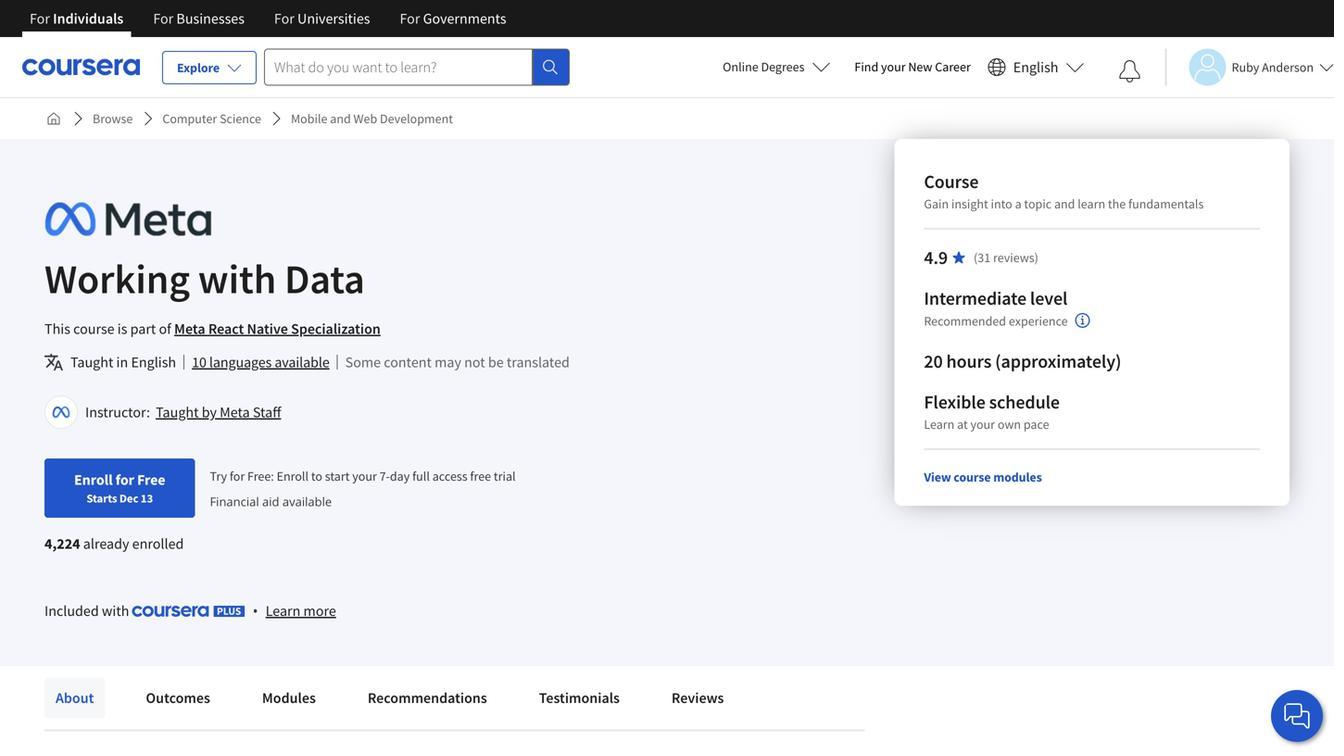 Task type: vqa. For each thing, say whether or not it's contained in the screenshot.
to
yes



Task type: locate. For each thing, give the bounding box(es) containing it.
science
[[220, 110, 261, 127]]

free
[[137, 471, 165, 489]]

content
[[384, 353, 432, 372]]

course for this
[[73, 320, 115, 338]]

2 vertical spatial your
[[352, 468, 377, 485]]

1 horizontal spatial course
[[954, 469, 991, 486]]

0 horizontal spatial english
[[131, 353, 176, 372]]

for for individuals
[[30, 9, 50, 28]]

for for businesses
[[153, 9, 174, 28]]

0 vertical spatial taught
[[70, 353, 113, 372]]

recommendations link
[[357, 678, 498, 719]]

1 horizontal spatial enroll
[[277, 468, 309, 485]]

1 vertical spatial learn
[[266, 602, 301, 621]]

and right topic at the top right of the page
[[1055, 196, 1076, 212]]

0 horizontal spatial taught
[[70, 353, 113, 372]]

course right view
[[954, 469, 991, 486]]

for up what do you want to learn? text field
[[400, 9, 420, 28]]

20 hours (approximately)
[[924, 350, 1122, 373]]

more
[[304, 602, 336, 621]]

flexible
[[924, 391, 986, 414]]

0 vertical spatial your
[[882, 58, 906, 75]]

learn left at
[[924, 416, 955, 433]]

available down to at bottom
[[283, 493, 332, 510]]

web
[[354, 110, 378, 127]]

taught left by
[[156, 403, 199, 422]]

0 horizontal spatial with
[[102, 602, 129, 620]]

some content may not be translated
[[345, 353, 570, 372]]

1 vertical spatial course
[[954, 469, 991, 486]]

with
[[198, 253, 276, 305], [102, 602, 129, 620]]

learn inside flexible schedule learn at your own pace
[[924, 416, 955, 433]]

1 vertical spatial taught
[[156, 403, 199, 422]]

individuals
[[53, 9, 124, 28]]

staff
[[253, 403, 281, 422]]

(approximately)
[[996, 350, 1122, 373]]

(31
[[974, 249, 991, 266]]

your right at
[[971, 416, 996, 433]]

your left '7-'
[[352, 468, 377, 485]]

13
[[141, 491, 153, 506]]

1 vertical spatial and
[[1055, 196, 1076, 212]]

flexible schedule learn at your own pace
[[924, 391, 1060, 433]]

insight
[[952, 196, 989, 212]]

hours
[[947, 350, 992, 373]]

2 horizontal spatial your
[[971, 416, 996, 433]]

1 vertical spatial available
[[283, 493, 332, 510]]

to
[[311, 468, 323, 485]]

modules link
[[251, 678, 327, 719]]

0 vertical spatial english
[[1014, 58, 1059, 76]]

1 horizontal spatial taught
[[156, 403, 199, 422]]

ruby anderson
[[1232, 59, 1314, 76]]

schedule
[[990, 391, 1060, 414]]

1 horizontal spatial for
[[230, 468, 245, 485]]

about link
[[44, 678, 105, 719]]

1 horizontal spatial english
[[1014, 58, 1059, 76]]

1 vertical spatial english
[[131, 353, 176, 372]]

with for included
[[102, 602, 129, 620]]

for for governments
[[400, 9, 420, 28]]

enroll inside "try for free: enroll to start your 7-day full access free trial financial aid available"
[[277, 468, 309, 485]]

0 vertical spatial learn
[[924, 416, 955, 433]]

0 vertical spatial course
[[73, 320, 115, 338]]

3 for from the left
[[274, 9, 295, 28]]

view
[[924, 469, 952, 486]]

for left individuals
[[30, 9, 50, 28]]

intermediate level
[[924, 287, 1068, 310]]

available down meta react native specialization link
[[275, 353, 330, 372]]

for right try
[[230, 468, 245, 485]]

mobile and web development link
[[284, 102, 461, 135]]

english button
[[981, 37, 1092, 97]]

reviews
[[672, 689, 724, 708]]

for left the "universities"
[[274, 9, 295, 28]]

course
[[924, 170, 979, 193]]

view course modules link
[[924, 469, 1043, 486]]

coursera plus image
[[132, 606, 245, 617]]

1 horizontal spatial and
[[1055, 196, 1076, 212]]

into
[[991, 196, 1013, 212]]

for inside 'enroll for free starts dec 13'
[[116, 471, 134, 489]]

0 horizontal spatial and
[[330, 110, 351, 127]]

learn right •
[[266, 602, 301, 621]]

for inside "try for free: enroll to start your 7-day full access free trial financial aid available"
[[230, 468, 245, 485]]

english inside button
[[1014, 58, 1059, 76]]

instructor:
[[85, 403, 150, 422]]

0 horizontal spatial enroll
[[74, 471, 113, 489]]

find
[[855, 58, 879, 75]]

0 vertical spatial meta
[[174, 320, 205, 338]]

and left 'web'
[[330, 110, 351, 127]]

for businesses
[[153, 9, 245, 28]]

modules
[[262, 689, 316, 708]]

2 for from the left
[[153, 9, 174, 28]]

0 horizontal spatial your
[[352, 468, 377, 485]]

gain
[[924, 196, 949, 212]]

0 vertical spatial and
[[330, 110, 351, 127]]

1 horizontal spatial with
[[198, 253, 276, 305]]

included
[[44, 602, 99, 620]]

1 horizontal spatial learn
[[924, 416, 955, 433]]

taught by meta staff image
[[47, 399, 75, 426]]

enrolled
[[132, 535, 184, 553]]

computer
[[163, 110, 217, 127]]

your inside "try for free: enroll to start your 7-day full access free trial financial aid available"
[[352, 468, 377, 485]]

0 horizontal spatial learn
[[266, 602, 301, 621]]

mobile and web development
[[291, 110, 453, 127]]

enroll up starts
[[74, 471, 113, 489]]

topic
[[1025, 196, 1052, 212]]

enroll left to at bottom
[[277, 468, 309, 485]]

reviews)
[[994, 249, 1039, 266]]

taught
[[70, 353, 113, 372], [156, 403, 199, 422]]

1 vertical spatial your
[[971, 416, 996, 433]]

for
[[30, 9, 50, 28], [153, 9, 174, 28], [274, 9, 295, 28], [400, 9, 420, 28]]

experience
[[1009, 313, 1068, 329]]

0 horizontal spatial meta
[[174, 320, 205, 338]]

course left is
[[73, 320, 115, 338]]

online degrees
[[723, 58, 805, 75]]

anderson
[[1263, 59, 1314, 76]]

intermediate
[[924, 287, 1027, 310]]

english right the in
[[131, 353, 176, 372]]

enroll
[[277, 468, 309, 485], [74, 471, 113, 489]]

your right find
[[882, 58, 906, 75]]

for up dec
[[116, 471, 134, 489]]

view course modules
[[924, 469, 1043, 486]]

for governments
[[400, 9, 507, 28]]

languages
[[209, 353, 272, 372]]

course gain insight into a topic and learn the fundamentals
[[924, 170, 1204, 212]]

0 horizontal spatial course
[[73, 320, 115, 338]]

0 horizontal spatial for
[[116, 471, 134, 489]]

learn
[[924, 416, 955, 433], [266, 602, 301, 621]]

this
[[44, 320, 70, 338]]

information about difficulty level pre-requisites. image
[[1076, 313, 1091, 328]]

already
[[83, 535, 129, 553]]

1 horizontal spatial meta
[[220, 403, 250, 422]]

1 for from the left
[[30, 9, 50, 28]]

your inside flexible schedule learn at your own pace
[[971, 416, 996, 433]]

translated
[[507, 353, 570, 372]]

with right included
[[102, 602, 129, 620]]

meta right by
[[220, 403, 250, 422]]

english right career
[[1014, 58, 1059, 76]]

a
[[1016, 196, 1022, 212]]

10 languages available button
[[192, 351, 330, 374]]

explore
[[177, 59, 220, 76]]

4 for from the left
[[400, 9, 420, 28]]

1 horizontal spatial your
[[882, 58, 906, 75]]

0 vertical spatial with
[[198, 253, 276, 305]]

1 vertical spatial with
[[102, 602, 129, 620]]

meta react native specialization link
[[174, 320, 381, 338]]

0 vertical spatial available
[[275, 353, 330, 372]]

financial aid available button
[[210, 493, 332, 510]]

part
[[130, 320, 156, 338]]

for
[[230, 468, 245, 485], [116, 471, 134, 489]]

for individuals
[[30, 9, 124, 28]]

course for view
[[954, 469, 991, 486]]

with up react
[[198, 253, 276, 305]]

taught left the in
[[70, 353, 113, 372]]

day
[[390, 468, 410, 485]]

for left businesses
[[153, 9, 174, 28]]

for universities
[[274, 9, 370, 28]]

None search field
[[264, 49, 570, 86]]

meta right of
[[174, 320, 205, 338]]

data
[[285, 253, 365, 305]]

native
[[247, 320, 288, 338]]



Task type: describe. For each thing, give the bounding box(es) containing it.
browse
[[93, 110, 133, 127]]

mobile
[[291, 110, 328, 127]]

available inside button
[[275, 353, 330, 372]]

financial
[[210, 493, 259, 510]]

career
[[936, 58, 971, 75]]

reviews link
[[661, 678, 735, 719]]

be
[[488, 353, 504, 372]]

recommended experience
[[924, 313, 1068, 329]]

meta image
[[44, 198, 211, 240]]

outcomes link
[[135, 678, 221, 719]]

computer science link
[[155, 102, 269, 135]]

for for enroll
[[116, 471, 134, 489]]

4,224 already enrolled
[[44, 535, 184, 553]]

taught by meta staff link
[[156, 403, 281, 422]]

dec
[[119, 491, 138, 506]]

learn inside • learn more
[[266, 602, 301, 621]]

testimonials link
[[528, 678, 631, 719]]

10
[[192, 353, 207, 372]]

ruby
[[1232, 59, 1260, 76]]

enroll inside 'enroll for free starts dec 13'
[[74, 471, 113, 489]]

•
[[253, 601, 258, 621]]

banner navigation
[[15, 0, 522, 37]]

degrees
[[761, 58, 805, 75]]

full
[[413, 468, 430, 485]]

browse link
[[85, 102, 140, 135]]

chat with us image
[[1283, 702, 1313, 731]]

working
[[44, 253, 190, 305]]

online
[[723, 58, 759, 75]]

access
[[433, 468, 468, 485]]

instructor: taught by meta staff
[[85, 403, 281, 422]]

governments
[[423, 9, 507, 28]]

(31 reviews)
[[974, 249, 1039, 266]]

aid
[[262, 493, 279, 510]]

businesses
[[177, 9, 245, 28]]

at
[[958, 416, 968, 433]]

and inside course gain insight into a topic and learn the fundamentals
[[1055, 196, 1076, 212]]

outcomes
[[146, 689, 210, 708]]

show notifications image
[[1119, 60, 1142, 82]]

1 vertical spatial meta
[[220, 403, 250, 422]]

• learn more
[[253, 601, 336, 621]]

not
[[465, 353, 485, 372]]

starts
[[87, 491, 117, 506]]

new
[[909, 58, 933, 75]]

and inside the mobile and web development link
[[330, 110, 351, 127]]

computer science
[[163, 110, 261, 127]]

20
[[924, 350, 943, 373]]

testimonials
[[539, 689, 620, 708]]

recommended
[[924, 313, 1007, 329]]

explore button
[[162, 51, 257, 84]]

universities
[[298, 9, 370, 28]]

free:
[[248, 468, 274, 485]]

available inside "try for free: enroll to start your 7-day full access free trial financial aid available"
[[283, 493, 332, 510]]

some
[[345, 353, 381, 372]]

enroll for free starts dec 13
[[74, 471, 165, 506]]

by
[[202, 403, 217, 422]]

modules
[[994, 469, 1043, 486]]

fundamentals
[[1129, 196, 1204, 212]]

about
[[56, 689, 94, 708]]

pace
[[1024, 416, 1050, 433]]

the
[[1109, 196, 1126, 212]]

trial
[[494, 468, 516, 485]]

find your new career
[[855, 58, 971, 75]]

included with
[[44, 602, 132, 620]]

with for working
[[198, 253, 276, 305]]

recommendations
[[368, 689, 487, 708]]

working with data
[[44, 253, 365, 305]]

own
[[998, 416, 1022, 433]]

ruby anderson button
[[1166, 49, 1335, 86]]

development
[[380, 110, 453, 127]]

taught in english
[[70, 353, 176, 372]]

coursera image
[[22, 52, 140, 82]]

for for universities
[[274, 9, 295, 28]]

4,224
[[44, 535, 80, 553]]

online degrees button
[[708, 46, 846, 87]]

start
[[325, 468, 350, 485]]

home image
[[46, 111, 61, 126]]

What do you want to learn? text field
[[264, 49, 533, 86]]

7-
[[380, 468, 390, 485]]

for for try
[[230, 468, 245, 485]]

specialization
[[291, 320, 381, 338]]

react
[[208, 320, 244, 338]]



